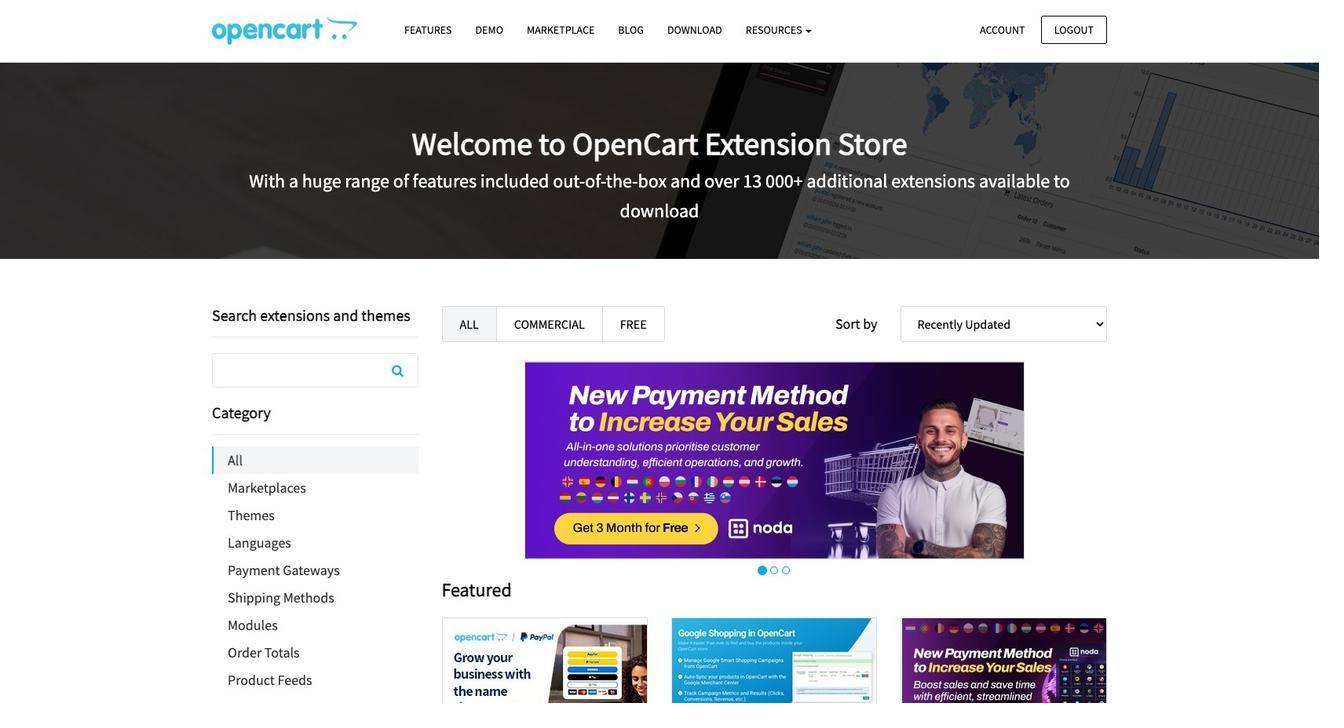 Task type: describe. For each thing, give the bounding box(es) containing it.
opencart extensions image
[[212, 16, 357, 45]]



Task type: locate. For each thing, give the bounding box(es) containing it.
google shopping for opencart image
[[672, 619, 877, 704]]

paypal checkout integration image
[[443, 619, 647, 704]]

None text field
[[213, 354, 417, 387]]

search image
[[392, 364, 404, 377]]

node image
[[524, 361, 1025, 560]]

noda image
[[902, 619, 1106, 704]]



Task type: vqa. For each thing, say whether or not it's contained in the screenshot.
PayPal Checkout Integration image
yes



